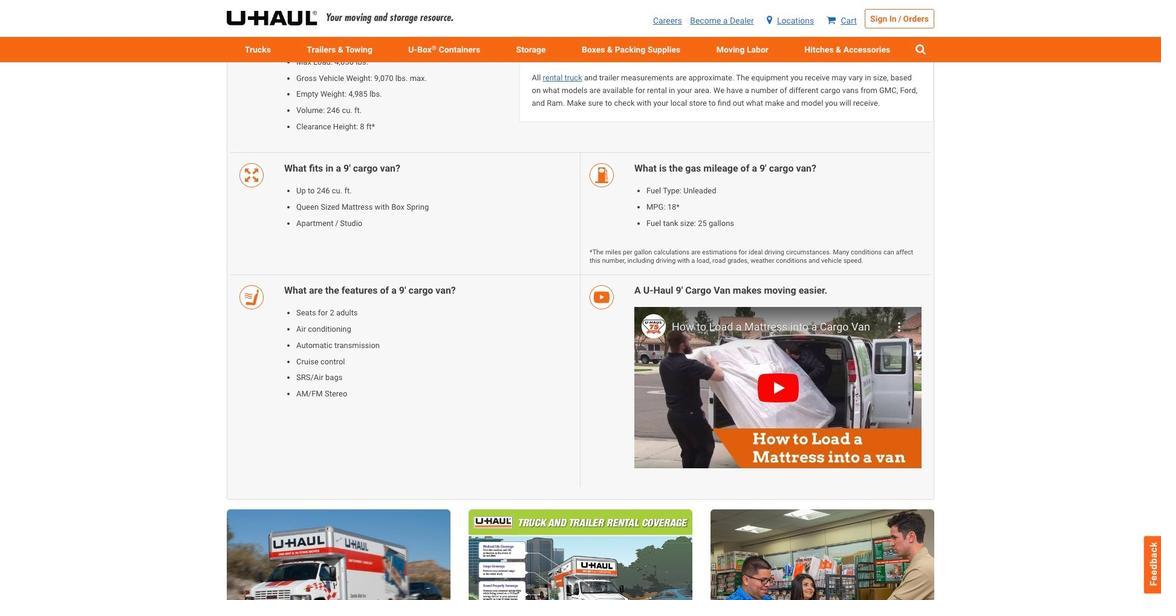 Task type: vqa. For each thing, say whether or not it's contained in the screenshot.
4th menu item from the left
yes



Task type: describe. For each thing, give the bounding box(es) containing it.
1 menu item from the left
[[227, 37, 289, 63]]

u-haul truck information slide image
[[469, 510, 692, 601]]

5 menu item from the left
[[699, 37, 787, 63]]

2 menu item from the left
[[289, 37, 390, 63]]

9' cargo van image
[[532, 0, 779, 62]]

6 menu item from the left
[[787, 37, 908, 63]]

4 menu item from the left
[[564, 37, 699, 63]]



Task type: locate. For each thing, give the bounding box(es) containing it.
u-haul truck with car dolly image
[[227, 510, 451, 601]]

banner
[[0, 0, 1161, 63]]

3 menu item from the left
[[498, 37, 564, 63]]

menu
[[227, 37, 934, 63]]

menu item
[[227, 37, 289, 63], [289, 37, 390, 63], [498, 37, 564, 63], [564, 37, 699, 63], [699, 37, 787, 63], [787, 37, 908, 63]]

section
[[218, 510, 943, 601]]

u-haul store employee with customers image
[[711, 510, 934, 601]]



